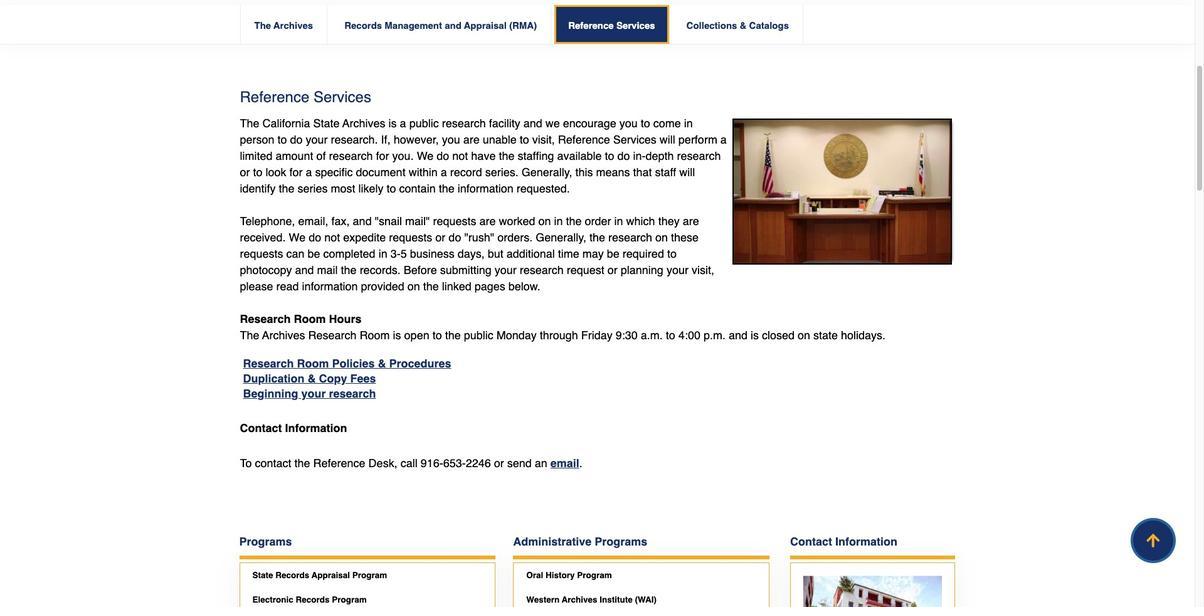 Task type: vqa. For each thing, say whether or not it's contained in the screenshot.
the "email"
yes



Task type: describe. For each thing, give the bounding box(es) containing it.
your down these
[[667, 263, 689, 277]]

on right worked
[[539, 214, 551, 228]]

p.m.
[[704, 329, 726, 342]]

research down research.
[[329, 149, 373, 162]]

california
[[263, 117, 310, 130]]

duplication & copy fees link
[[243, 372, 376, 385]]

research room policies & procedures link
[[243, 357, 451, 370]]

send
[[507, 457, 532, 470]]

western archives institute (wai) link
[[514, 588, 769, 607]]

do down email,
[[309, 231, 321, 244]]

we inside "the california state archives is a public research facility and we encourage you to come in person to do your research. if, however, you are unable to visit, reference services will perform a limited amount of research for you. we do not have the staffing available to do in-depth research or to look for a specific document within a record series. generally, this means that staff will identify the series most likely to contain the information requested."
[[417, 149, 434, 162]]

tab list containing the archives
[[240, 5, 807, 44]]

to left 4:00
[[666, 329, 676, 342]]

email,
[[298, 214, 328, 228]]

institute
[[600, 595, 633, 605]]

duplication
[[243, 372, 305, 385]]

these
[[671, 231, 699, 244]]

the down before
[[423, 280, 439, 293]]

below.
[[509, 280, 541, 293]]

the down record
[[439, 182, 455, 195]]

information inside telephone, email, fax, and "snail mail" requests are worked on in the order in which they are received. we do not expedite requests or do "rush" orders. generally, the research on these requests can be completed in 3-5 business days, but additional time may be required to photocopy and mail the records. before submitting your research request or planning your visit, please read information provided on the linked pages below.
[[302, 280, 358, 293]]

monday
[[497, 329, 537, 342]]

staff
[[655, 166, 676, 179]]

1 horizontal spatial &
[[378, 357, 386, 370]]

the down 'completed'
[[341, 263, 357, 277]]

program for electronic records program
[[332, 595, 367, 605]]

public inside "the california state archives is a public research facility and we encourage you to come in person to do your research. if, however, you are unable to visit, reference services will perform a limited amount of research for you. we do not have the staffing available to do in-depth research or to look for a specific document within a record series. generally, this means that staff will identify the series most likely to contain the information requested."
[[409, 117, 439, 130]]

beginning your research link
[[243, 387, 376, 400]]

records management and appraisal (rma) link
[[331, 5, 551, 44]]

or left send
[[494, 457, 504, 470]]

& inside "link"
[[740, 20, 747, 31]]

friday
[[581, 329, 613, 342]]

a up however,
[[400, 117, 406, 130]]

through
[[540, 329, 578, 342]]

depth
[[646, 149, 674, 162]]

to
[[240, 457, 252, 470]]

state
[[814, 329, 838, 342]]

to right open
[[433, 329, 442, 342]]

not inside "the california state archives is a public research facility and we encourage you to come in person to do your research. if, however, you are unable to visit, reference services will perform a limited amount of research for you. we do not have the staffing available to do in-depth research or to look for a specific document within a record series. generally, this means that staff will identify the series most likely to contain the information requested."
[[453, 149, 468, 162]]

in-
[[633, 149, 646, 162]]

research down additional
[[520, 263, 564, 277]]

2 vertical spatial &
[[308, 372, 316, 385]]

or up business
[[436, 231, 446, 244]]

1 vertical spatial contact information
[[790, 535, 898, 548]]

linked
[[442, 280, 472, 293]]

identify
[[240, 182, 276, 195]]

is left open
[[393, 329, 401, 342]]

to inside telephone, email, fax, and "snail mail" requests are worked on in the order in which they are received. we do not expedite requests or do "rush" orders. generally, the research on these requests can be completed in 3-5 business days, but additional time may be required to photocopy and mail the records. before submitting your research request or planning your visit, please read information provided on the linked pages below.
[[667, 247, 677, 260]]

state records appraisal program
[[253, 571, 387, 580]]

reference inside "the california state archives is a public research facility and we encourage you to come in person to do your research. if, however, you are unable to visit, reference services will perform a limited amount of research for you. we do not have the staffing available to do in-depth research or to look for a specific document within a record series. generally, this means that staff will identify the series most likely to contain the information requested."
[[558, 133, 610, 146]]

additional
[[507, 247, 555, 260]]

provided
[[361, 280, 404, 293]]

program up 'electronic records program' link on the left bottom
[[352, 571, 387, 580]]

1 vertical spatial research
[[308, 329, 357, 342]]

to left come
[[641, 117, 650, 130]]

archives inside "the california state archives is a public research facility and we encourage you to come in person to do your research. if, however, you are unable to visit, reference services will perform a limited amount of research for you. we do not have the staffing available to do in-depth research or to look for a specific document within a record series. generally, this means that staff will identify the series most likely to contain the information requested."
[[343, 117, 386, 130]]

are up "rush"
[[480, 214, 496, 228]]

history
[[546, 571, 575, 580]]

your inside the research room policies & procedures duplication & copy fees beginning your research
[[301, 387, 326, 400]]

staffing
[[518, 149, 554, 162]]

and up expedite
[[353, 214, 372, 228]]

closed
[[762, 329, 795, 342]]

means
[[596, 166, 630, 179]]

completed
[[323, 247, 376, 260]]

amount
[[276, 149, 313, 162]]

the right contact
[[295, 457, 310, 470]]

telephone,
[[240, 214, 295, 228]]

received.
[[240, 231, 286, 244]]

collections & catalogs link
[[673, 5, 803, 44]]

state inside "the california state archives is a public research facility and we encourage you to come in person to do your research. if, however, you are unable to visit, reference services will perform a limited amount of research for you. we do not have the staffing available to do in-depth research or to look for a specific document within a record series. generally, this means that staff will identify the series most likely to contain the information requested."
[[313, 117, 340, 130]]

the for the archives
[[254, 20, 271, 31]]

2 horizontal spatial requests
[[433, 214, 476, 228]]

on inside research room hours the archives research room is open to the public monday through friday 9:30 a.m. to 4:00 p.m. and is closed on state holidays.
[[798, 329, 811, 342]]

generally, inside telephone, email, fax, and "snail mail" requests are worked on in the order in which they are received. we do not expedite requests or do "rush" orders. generally, the research on these requests can be completed in 3-5 business days, but additional time may be required to photocopy and mail the records. before submitting your research request or planning your visit, please read information provided on the linked pages below.
[[536, 231, 587, 244]]

visit, inside telephone, email, fax, and "snail mail" requests are worked on in the order in which they are received. we do not expedite requests or do "rush" orders. generally, the research on these requests can be completed in 3-5 business days, but additional time may be required to photocopy and mail the records. before submitting your research request or planning your visit, please read information provided on the linked pages below.
[[692, 263, 715, 277]]

photocopy
[[240, 263, 292, 277]]

the california state archives is a public research facility and we encourage you to come in person to do your research. if, however, you are unable to visit, reference services will perform a limited amount of research for you. we do not have the staffing available to do in-depth research or to look for a specific document within a record series. generally, this means that staff will identify the series most likely to contain the information requested.
[[240, 117, 727, 195]]

unable
[[483, 133, 517, 146]]

a up series
[[306, 166, 312, 179]]

records for appraisal
[[276, 571, 309, 580]]

or right request
[[608, 263, 618, 277]]

contact inside reference services tab panel
[[240, 421, 282, 435]]

perform
[[679, 133, 718, 146]]

person
[[240, 133, 275, 146]]

1 vertical spatial room
[[360, 329, 390, 342]]

email link
[[551, 457, 580, 470]]

0 horizontal spatial requests
[[240, 247, 283, 260]]

1 horizontal spatial contact
[[790, 535, 833, 548]]

"rush"
[[465, 231, 494, 244]]

do left in- at the right top
[[618, 149, 630, 162]]

electronic records program link
[[240, 588, 495, 607]]

(wai)
[[635, 595, 657, 605]]

to up staffing
[[520, 133, 529, 146]]

to up means
[[605, 149, 615, 162]]

orders.
[[498, 231, 533, 244]]

planning
[[621, 263, 664, 277]]

research for &
[[243, 357, 294, 370]]

to down document
[[387, 182, 396, 195]]

come
[[654, 117, 681, 130]]

encourage
[[563, 117, 617, 130]]

generally, inside "the california state archives is a public research facility and we encourage you to come in person to do your research. if, however, you are unable to visit, reference services will perform a limited amount of research for you. we do not have the staffing available to do in-depth research or to look for a specific document within a record series. generally, this means that staff will identify the series most likely to contain the information requested."
[[522, 166, 572, 179]]

order
[[585, 214, 611, 228]]

the inside research room hours the archives research room is open to the public monday through friday 9:30 a.m. to 4:00 p.m. and is closed on state holidays.
[[240, 329, 259, 342]]

room for procedures
[[297, 357, 329, 370]]

collections
[[687, 20, 737, 31]]

hours
[[329, 312, 362, 325]]

a right within
[[441, 166, 447, 179]]

most
[[331, 182, 355, 195]]

management
[[385, 20, 442, 31]]

please
[[240, 280, 273, 293]]

your down but
[[495, 263, 517, 277]]

state records appraisal program link
[[240, 563, 495, 588]]

read
[[276, 280, 299, 293]]

they
[[659, 214, 680, 228]]

0 horizontal spatial for
[[290, 166, 303, 179]]

submitting
[[440, 263, 492, 277]]

and inside research room hours the archives research room is open to the public monday through friday 9:30 a.m. to 4:00 p.m. and is closed on state holidays.
[[729, 329, 748, 342]]

administrative
[[513, 535, 592, 548]]

0 horizontal spatial appraisal
[[312, 571, 350, 580]]

series
[[298, 182, 328, 195]]

1 vertical spatial requests
[[389, 231, 432, 244]]

information inside "the california state archives is a public research facility and we encourage you to come in person to do your research. if, however, you are unable to visit, reference services will perform a limited amount of research for you. we do not have the staffing available to do in-depth research or to look for a specific document within a record series. generally, this means that staff will identify the series most likely to contain the information requested."
[[458, 182, 514, 195]]

electronic records program
[[253, 595, 367, 605]]

records for program
[[296, 595, 330, 605]]

records.
[[360, 263, 401, 277]]

(rma)
[[509, 20, 537, 31]]

do up within
[[437, 149, 449, 162]]

that
[[633, 166, 652, 179]]

may
[[583, 247, 604, 260]]

fax,
[[332, 214, 350, 228]]

information inside reference services tab panel
[[285, 421, 347, 435]]

a.m.
[[641, 329, 663, 342]]

document
[[356, 166, 406, 179]]

holidays.
[[841, 329, 886, 342]]

and inside 'tab list'
[[445, 20, 462, 31]]

research room policies & procedures duplication & copy fees beginning your research
[[243, 357, 451, 400]]

the for the california state archives is a public research facility and we encourage you to come in person to do your research. if, however, you are unable to visit, reference services will perform a limited amount of research for you. we do not have the staffing available to do in-depth research or to look for a specific document within a record series. generally, this means that staff will identify the series most likely to contain the information requested.
[[240, 117, 259, 130]]

in up time
[[554, 214, 563, 228]]

western
[[527, 595, 560, 605]]

collections & catalogs
[[687, 20, 789, 31]]

1 horizontal spatial information
[[836, 535, 898, 548]]

expedite
[[343, 231, 386, 244]]



Task type: locate. For each thing, give the bounding box(es) containing it.
visit, inside "the california state archives is a public research facility and we encourage you to come in person to do your research. if, however, you are unable to visit, reference services will perform a limited amount of research for you. we do not have the staffing available to do in-depth research or to look for a specific document within a record series. generally, this means that staff will identify the series most likely to contain the information requested."
[[533, 133, 555, 146]]

limited
[[240, 149, 273, 162]]

this
[[576, 166, 593, 179]]

research down which
[[609, 231, 652, 244]]

information down beginning your research link
[[285, 421, 347, 435]]

or
[[240, 166, 250, 179], [436, 231, 446, 244], [608, 263, 618, 277], [494, 457, 504, 470]]

1 horizontal spatial visit,
[[692, 263, 715, 277]]

available
[[557, 149, 602, 162]]

program for oral history program
[[577, 571, 612, 580]]

the down look
[[279, 182, 295, 195]]

program up western archives institute (wai)
[[577, 571, 612, 580]]

1 horizontal spatial reference services
[[569, 20, 655, 31]]

is up the if,
[[389, 117, 397, 130]]

archives inside research room hours the archives research room is open to the public monday through friday 9:30 a.m. to 4:00 p.m. and is closed on state holidays.
[[262, 329, 305, 342]]

be right "may" at top
[[607, 247, 620, 260]]

the inside "the california state archives is a public research facility and we encourage you to come in person to do your research. if, however, you are unable to visit, reference services will perform a limited amount of research for you. we do not have the staffing available to do in-depth research or to look for a specific document within a record series. generally, this means that staff will identify the series most likely to contain the information requested."
[[240, 117, 259, 130]]

2 horizontal spatial &
[[740, 20, 747, 31]]

catalogs
[[749, 20, 789, 31]]

state inside state records appraisal program link
[[253, 571, 273, 580]]

1 vertical spatial information
[[836, 535, 898, 548]]

0 vertical spatial &
[[740, 20, 747, 31]]

contact
[[255, 457, 291, 470]]

research room hours the archives research room is open to the public monday through friday 9:30 a.m. to 4:00 p.m. and is closed on state holidays.
[[240, 312, 886, 342]]

2 vertical spatial requests
[[240, 247, 283, 260]]

an
[[535, 457, 548, 470]]

call
[[401, 457, 418, 470]]

2 vertical spatial the
[[240, 329, 259, 342]]

requested.
[[517, 182, 570, 195]]

0 horizontal spatial you
[[442, 133, 460, 146]]

or inside "the california state archives is a public research facility and we encourage you to come in person to do your research. if, however, you are unable to visit, reference services will perform a limited amount of research for you. we do not have the staffing available to do in-depth research or to look for a specific document within a record series. generally, this means that staff will identify the series most likely to contain the information requested."
[[240, 166, 250, 179]]

program down state records appraisal program link
[[332, 595, 367, 605]]

desk,
[[369, 457, 398, 470]]

services
[[617, 20, 655, 31], [314, 88, 371, 106], [613, 133, 657, 146]]

0 vertical spatial services
[[617, 20, 655, 31]]

.
[[580, 457, 583, 470]]

1 horizontal spatial you
[[620, 117, 638, 130]]

1 horizontal spatial for
[[376, 149, 389, 162]]

to contact the reference desk, call 916-653-2246 or send an email .
[[240, 457, 583, 470]]

california state archives building image
[[804, 576, 942, 607]]

we up can
[[289, 231, 306, 244]]

the right open
[[445, 329, 461, 342]]

0 vertical spatial contact
[[240, 421, 282, 435]]

0 vertical spatial we
[[417, 149, 434, 162]]

on
[[539, 214, 551, 228], [656, 231, 668, 244], [408, 280, 420, 293], [798, 329, 811, 342]]

contact information inside reference services tab panel
[[240, 421, 347, 435]]

is left closed
[[751, 329, 759, 342]]

request
[[567, 263, 605, 277]]

0 horizontal spatial not
[[324, 231, 340, 244]]

required
[[623, 247, 664, 260]]

requests
[[433, 214, 476, 228], [389, 231, 432, 244], [240, 247, 283, 260]]

1 vertical spatial records
[[276, 571, 309, 580]]

business
[[410, 247, 455, 260]]

0 horizontal spatial &
[[308, 372, 316, 385]]

0 horizontal spatial programs
[[239, 535, 292, 548]]

likely
[[359, 182, 384, 195]]

not up record
[[453, 149, 468, 162]]

records inside state records appraisal program link
[[276, 571, 309, 580]]

9:30
[[616, 329, 638, 342]]

4:00
[[679, 329, 701, 342]]

the left the "order"
[[566, 214, 582, 228]]

archives
[[274, 20, 313, 31], [343, 117, 386, 130], [262, 329, 305, 342], [562, 595, 598, 605]]

1 be from the left
[[308, 247, 320, 260]]

1 vertical spatial state
[[253, 571, 273, 580]]

and right p.m.
[[729, 329, 748, 342]]

generally, up 'requested.'
[[522, 166, 572, 179]]

and down can
[[295, 263, 314, 277]]

mail
[[317, 263, 338, 277]]

0 horizontal spatial state
[[253, 571, 273, 580]]

0 horizontal spatial information
[[285, 421, 347, 435]]

1 horizontal spatial programs
[[595, 535, 648, 548]]

public inside research room hours the archives research room is open to the public monday through friday 9:30 a.m. to 4:00 p.m. and is closed on state holidays.
[[464, 329, 494, 342]]

research down perform
[[677, 149, 721, 162]]

in
[[684, 117, 693, 130], [554, 214, 563, 228], [615, 214, 623, 228], [379, 247, 388, 260]]

0 vertical spatial the
[[254, 20, 271, 31]]

information
[[458, 182, 514, 195], [302, 280, 358, 293]]

your up of on the top
[[306, 133, 328, 146]]

within
[[409, 166, 438, 179]]

0 vertical spatial not
[[453, 149, 468, 162]]

have
[[471, 149, 496, 162]]

programs up oral history program link
[[595, 535, 648, 548]]

visit, up staffing
[[533, 133, 555, 146]]

1 vertical spatial visit,
[[692, 263, 715, 277]]

reference services inside 'tab list'
[[569, 20, 655, 31]]

are up have
[[463, 133, 480, 146]]

research for the
[[240, 312, 291, 325]]

1 horizontal spatial public
[[464, 329, 494, 342]]

which
[[626, 214, 655, 228]]

you right however,
[[442, 133, 460, 146]]

if,
[[381, 133, 391, 146]]

or down limited
[[240, 166, 250, 179]]

&
[[740, 20, 747, 31], [378, 357, 386, 370], [308, 372, 316, 385]]

1 vertical spatial for
[[290, 166, 303, 179]]

visit, down these
[[692, 263, 715, 277]]

contact information down beginning your research link
[[240, 421, 347, 435]]

& left catalogs
[[740, 20, 747, 31]]

the archives
[[254, 20, 313, 31]]

2 vertical spatial research
[[243, 357, 294, 370]]

series.
[[485, 166, 519, 179]]

0 horizontal spatial public
[[409, 117, 439, 130]]

records up electronic records program
[[276, 571, 309, 580]]

generally, up time
[[536, 231, 587, 244]]

0 vertical spatial reference services
[[569, 20, 655, 31]]

public
[[409, 117, 439, 130], [464, 329, 494, 342]]

the inside research room hours the archives research room is open to the public monday through friday 9:30 a.m. to 4:00 p.m. and is closed on state holidays.
[[445, 329, 461, 342]]

in left 3-
[[379, 247, 388, 260]]

1 vertical spatial &
[[378, 357, 386, 370]]

0 vertical spatial records
[[345, 20, 382, 31]]

you up in- at the right top
[[620, 117, 638, 130]]

mail"
[[405, 214, 430, 228]]

beginning
[[243, 387, 298, 400]]

records management and appraisal (rma)
[[345, 20, 537, 31]]

research inside the research room policies & procedures duplication & copy fees beginning your research
[[243, 357, 294, 370]]

room up duplication & copy fees link
[[297, 357, 329, 370]]

on left the "state"
[[798, 329, 811, 342]]

are
[[463, 133, 480, 146], [480, 214, 496, 228], [683, 214, 699, 228]]

services inside "the california state archives is a public research facility and we encourage you to come in person to do your research. if, however, you are unable to visit, reference services will perform a limited amount of research for you. we do not have the staffing available to do in-depth research or to look for a specific document within a record series. generally, this means that staff will identify the series most likely to contain the information requested."
[[613, 133, 657, 146]]

we up within
[[417, 149, 434, 162]]

0 horizontal spatial contact information
[[240, 421, 347, 435]]

0 horizontal spatial information
[[302, 280, 358, 293]]

not down fax, on the top left of page
[[324, 231, 340, 244]]

1 vertical spatial services
[[314, 88, 371, 106]]

0 vertical spatial information
[[458, 182, 514, 195]]

are up these
[[683, 214, 699, 228]]

program
[[352, 571, 387, 580], [577, 571, 612, 580], [332, 595, 367, 605]]

research room image
[[732, 118, 952, 265]]

appraisal inside 'tab list'
[[464, 20, 507, 31]]

tab list
[[240, 5, 807, 44]]

1 vertical spatial reference services
[[240, 88, 371, 106]]

will right staff
[[680, 166, 695, 179]]

appraisal left (rma)
[[464, 20, 507, 31]]

0 horizontal spatial reference services
[[240, 88, 371, 106]]

information up the california state archives building image
[[836, 535, 898, 548]]

1 programs from the left
[[239, 535, 292, 548]]

state up electronic in the bottom left of the page
[[253, 571, 273, 580]]

reference services tab panel
[[240, 76, 955, 490]]

0 vertical spatial research
[[240, 312, 291, 325]]

administrative programs
[[513, 535, 648, 548]]

western archives institute (wai)
[[527, 595, 657, 605]]

1 vertical spatial public
[[464, 329, 494, 342]]

specific
[[315, 166, 353, 179]]

653-
[[443, 457, 466, 470]]

days,
[[458, 247, 485, 260]]

2 programs from the left
[[595, 535, 648, 548]]

to up identify
[[253, 166, 263, 179]]

not inside telephone, email, fax, and "snail mail" requests are worked on in the order in which they are received. we do not expedite requests or do "rush" orders. generally, the research on these requests can be completed in 3-5 business days, but additional time may be required to photocopy and mail the records. before submitting your research request or planning your visit, please read information provided on the linked pages below.
[[324, 231, 340, 244]]

0 horizontal spatial we
[[289, 231, 306, 244]]

1 vertical spatial the
[[240, 117, 259, 130]]

your inside "the california state archives is a public research facility and we encourage you to come in person to do your research. if, however, you are unable to visit, reference services will perform a limited amount of research for you. we do not have the staffing available to do in-depth research or to look for a specific document within a record series. generally, this means that staff will identify the series most likely to contain the information requested."
[[306, 133, 328, 146]]

916-
[[421, 457, 443, 470]]

state up research.
[[313, 117, 340, 130]]

reference inside 'tab list'
[[569, 20, 614, 31]]

reference
[[569, 20, 614, 31], [240, 88, 309, 106], [558, 133, 610, 146], [313, 457, 366, 470]]

research down fees
[[329, 387, 376, 400]]

your down duplication & copy fees link
[[301, 387, 326, 400]]

oral
[[527, 571, 543, 580]]

of
[[317, 149, 326, 162]]

1 horizontal spatial information
[[458, 182, 514, 195]]

be
[[308, 247, 320, 260], [607, 247, 620, 260]]

0 vertical spatial requests
[[433, 214, 476, 228]]

room down hours
[[360, 329, 390, 342]]

2 vertical spatial services
[[613, 133, 657, 146]]

be right can
[[308, 247, 320, 260]]

and inside "the california state archives is a public research facility and we encourage you to come in person to do your research. if, however, you are unable to visit, reference services will perform a limited amount of research for you. we do not have the staffing available to do in-depth research or to look for a specific document within a record series. generally, this means that staff will identify the series most likely to contain the information requested."
[[524, 117, 543, 130]]

research up duplication
[[243, 357, 294, 370]]

1 vertical spatial appraisal
[[312, 571, 350, 580]]

& up beginning your research link
[[308, 372, 316, 385]]

contact information up the california state archives building image
[[790, 535, 898, 548]]

0 horizontal spatial contact
[[240, 421, 282, 435]]

to down these
[[667, 247, 677, 260]]

do up days,
[[449, 231, 461, 244]]

records inside 'electronic records program' link
[[296, 595, 330, 605]]

0 vertical spatial appraisal
[[464, 20, 507, 31]]

reference services inside tab panel
[[240, 88, 371, 106]]

facility
[[489, 117, 521, 130]]

the up series.
[[499, 149, 515, 162]]

pages
[[475, 280, 506, 293]]

1 horizontal spatial will
[[680, 166, 695, 179]]

records left management
[[345, 20, 382, 31]]

requests down received.
[[240, 247, 283, 260]]

public up however,
[[409, 117, 439, 130]]

in up perform
[[684, 117, 693, 130]]

0 horizontal spatial visit,
[[533, 133, 555, 146]]

1 horizontal spatial we
[[417, 149, 434, 162]]

but
[[488, 247, 504, 260]]

1 vertical spatial not
[[324, 231, 340, 244]]

information down series.
[[458, 182, 514, 195]]

are inside "the california state archives is a public research facility and we encourage you to come in person to do your research. if, however, you are unable to visit, reference services will perform a limited amount of research for you. we do not have the staffing available to do in-depth research or to look for a specific document within a record series. generally, this means that staff will identify the series most likely to contain the information requested."
[[463, 133, 480, 146]]

1 horizontal spatial be
[[607, 247, 620, 260]]

0 vertical spatial room
[[294, 312, 326, 325]]

visit,
[[533, 133, 555, 146], [692, 263, 715, 277]]

1 vertical spatial will
[[680, 166, 695, 179]]

time
[[558, 247, 580, 260]]

you
[[620, 117, 638, 130], [442, 133, 460, 146]]

room for archives
[[294, 312, 326, 325]]

on down before
[[408, 280, 420, 293]]

& right policies
[[378, 357, 386, 370]]

is inside "the california state archives is a public research facility and we encourage you to come in person to do your research. if, however, you are unable to visit, reference services will perform a limited amount of research for you. we do not have the staffing available to do in-depth research or to look for a specific document within a record series. generally, this means that staff will identify the series most likely to contain the information requested."
[[389, 117, 397, 130]]

records down state records appraisal program at bottom
[[296, 595, 330, 605]]

and right management
[[445, 20, 462, 31]]

to down california
[[278, 133, 287, 146]]

in right the "order"
[[615, 214, 623, 228]]

1 horizontal spatial state
[[313, 117, 340, 130]]

before
[[404, 263, 437, 277]]

1 horizontal spatial not
[[453, 149, 468, 162]]

the
[[254, 20, 271, 31], [240, 117, 259, 130], [240, 329, 259, 342]]

archives inside 'tab list'
[[274, 20, 313, 31]]

on down they
[[656, 231, 668, 244]]

1 horizontal spatial contact information
[[790, 535, 898, 548]]

electronic
[[253, 595, 293, 605]]

1 horizontal spatial appraisal
[[464, 20, 507, 31]]

record
[[450, 166, 482, 179]]

procedures
[[389, 357, 451, 370]]

email
[[551, 457, 580, 470]]

0 vertical spatial you
[[620, 117, 638, 130]]

0 vertical spatial state
[[313, 117, 340, 130]]

2 be from the left
[[607, 247, 620, 260]]

research up have
[[442, 117, 486, 130]]

contact information
[[240, 421, 347, 435], [790, 535, 898, 548]]

0 vertical spatial public
[[409, 117, 439, 130]]

a right perform
[[721, 133, 727, 146]]

worked
[[499, 214, 535, 228]]

0 vertical spatial for
[[376, 149, 389, 162]]

1 vertical spatial you
[[442, 133, 460, 146]]

appraisal up electronic records program
[[312, 571, 350, 580]]

requests down mail"
[[389, 231, 432, 244]]

research inside the research room policies & procedures duplication & copy fees beginning your research
[[329, 387, 376, 400]]

0 vertical spatial will
[[660, 133, 676, 146]]

0 vertical spatial information
[[285, 421, 347, 435]]

you.
[[392, 149, 414, 162]]

and left the we
[[524, 117, 543, 130]]

2 vertical spatial records
[[296, 595, 330, 605]]

for up document
[[376, 149, 389, 162]]

1 vertical spatial information
[[302, 280, 358, 293]]

room left hours
[[294, 312, 326, 325]]

contain
[[399, 182, 436, 195]]

programs up electronic in the bottom left of the page
[[239, 535, 292, 548]]

research down hours
[[308, 329, 357, 342]]

research down please
[[240, 312, 291, 325]]

look
[[266, 166, 286, 179]]

do up "amount" at the left top of page
[[290, 133, 303, 146]]

2 vertical spatial room
[[297, 357, 329, 370]]

5
[[401, 247, 407, 260]]

1 horizontal spatial requests
[[389, 231, 432, 244]]

room inside the research room policies & procedures duplication & copy fees beginning your research
[[297, 357, 329, 370]]

1 vertical spatial we
[[289, 231, 306, 244]]

0 horizontal spatial will
[[660, 133, 676, 146]]

0 vertical spatial generally,
[[522, 166, 572, 179]]

in inside "the california state archives is a public research facility and we encourage you to come in person to do your research. if, however, you are unable to visit, reference services will perform a limited amount of research for you. we do not have the staffing available to do in-depth research or to look for a specific document within a record series. generally, this means that staff will identify the series most likely to contain the information requested."
[[684, 117, 693, 130]]

0 vertical spatial visit,
[[533, 133, 555, 146]]

is
[[389, 117, 397, 130], [393, 329, 401, 342], [751, 329, 759, 342]]

1 vertical spatial contact
[[790, 535, 833, 548]]

the inside 'tab list'
[[254, 20, 271, 31]]

0 horizontal spatial be
[[308, 247, 320, 260]]

oral history program link
[[514, 563, 769, 588]]

however,
[[394, 133, 439, 146]]

0 vertical spatial contact information
[[240, 421, 347, 435]]

we inside telephone, email, fax, and "snail mail" requests are worked on in the order in which they are received. we do not expedite requests or do "rush" orders. generally, the research on these requests can be completed in 3-5 business days, but additional time may be required to photocopy and mail the records. before submitting your research request or planning your visit, please read information provided on the linked pages below.
[[289, 231, 306, 244]]

for down "amount" at the left top of page
[[290, 166, 303, 179]]

1 vertical spatial generally,
[[536, 231, 587, 244]]

oral history program
[[527, 571, 612, 580]]

records inside records management and appraisal (rma) link
[[345, 20, 382, 31]]

copy
[[319, 372, 347, 385]]

the down the "order"
[[590, 231, 605, 244]]

services inside 'tab list'
[[617, 20, 655, 31]]



